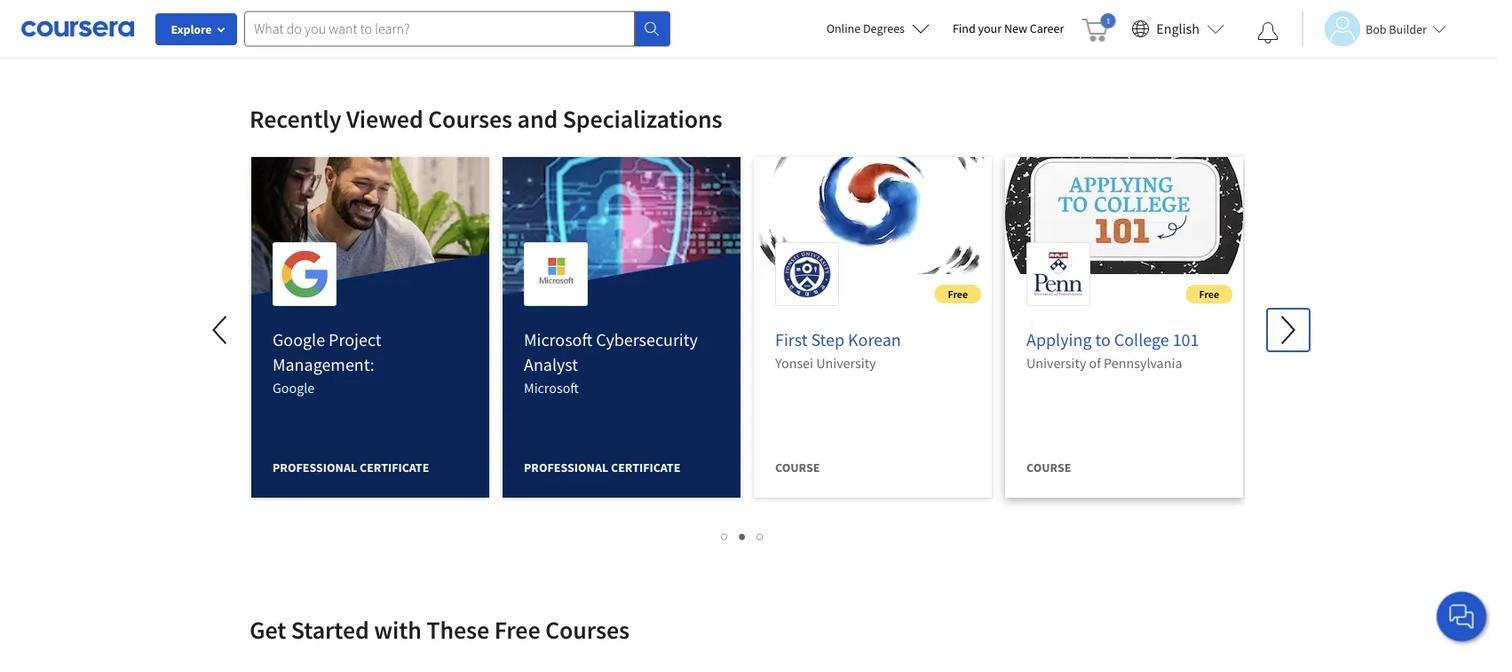 Task type: describe. For each thing, give the bounding box(es) containing it.
get
[[250, 615, 286, 646]]

bob builder button
[[1302, 11, 1446, 47]]

101
[[1173, 329, 1199, 351]]

3 button
[[752, 526, 769, 546]]

college
[[1114, 329, 1169, 351]]

1 button
[[716, 526, 734, 546]]

first step korean link
[[775, 329, 901, 351]]

new
[[1004, 20, 1027, 36]]

professional for analyst
[[524, 460, 608, 476]]

recently viewed courses and specializations
[[250, 103, 722, 135]]

degrees
[[863, 20, 905, 36]]

get started with these free courses
[[250, 615, 630, 646]]

free for applying to college 101
[[1199, 287, 1219, 301]]

online degrees button
[[812, 9, 944, 48]]

your
[[978, 20, 1002, 36]]

applying
[[1026, 329, 1092, 351]]

certificate for google project management:
[[360, 460, 429, 476]]

2 google from the top
[[273, 379, 315, 397]]

explore
[[171, 21, 212, 37]]

microsoft cybersecurity analyst microsoft
[[524, 329, 698, 397]]

korean
[[848, 329, 901, 351]]

coursera image
[[21, 14, 134, 43]]

online degrees
[[826, 20, 905, 36]]

chat with us image
[[1447, 603, 1476, 631]]

pennsylvania
[[1104, 354, 1182, 372]]

professional certificate for management:
[[273, 460, 429, 476]]

professional certificate for analyst
[[524, 460, 680, 476]]

specializations
[[563, 103, 722, 135]]

explore button
[[155, 13, 237, 45]]

english
[[1156, 20, 1200, 38]]

to
[[1095, 329, 1111, 351]]

previous slide image
[[200, 309, 242, 352]]

course for applying
[[1026, 460, 1071, 476]]

shopping cart: 1 item image
[[1082, 13, 1116, 42]]

google project management: google
[[273, 329, 381, 397]]

list inside recently viewed courses and specializations carousel element
[[241, 526, 1245, 546]]

google project management: link
[[273, 329, 381, 376]]

started
[[291, 615, 369, 646]]

university for to
[[1026, 354, 1086, 372]]

with
[[374, 615, 422, 646]]



Task type: vqa. For each thing, say whether or not it's contained in the screenshot.
right towards
no



Task type: locate. For each thing, give the bounding box(es) containing it.
certificate
[[360, 460, 429, 476], [611, 460, 680, 476]]

analyst
[[524, 354, 578, 376]]

recently
[[250, 103, 341, 135]]

1 professional certificate from the left
[[273, 460, 429, 476]]

microsoft down analyst
[[524, 379, 579, 397]]

1 vertical spatial google
[[273, 379, 315, 397]]

university
[[816, 354, 876, 372], [1026, 354, 1086, 372]]

2 course from the left
[[1026, 460, 1071, 476]]

0 vertical spatial courses
[[428, 103, 512, 135]]

2 horizontal spatial free
[[1199, 287, 1219, 301]]

university inside applying to college 101 university of pennsylvania
[[1026, 354, 1086, 372]]

0 vertical spatial google
[[273, 329, 325, 351]]

What do you want to learn? text field
[[244, 11, 635, 47]]

professional
[[273, 460, 357, 476], [524, 460, 608, 476]]

university for step
[[816, 354, 876, 372]]

these
[[426, 615, 489, 646]]

1 horizontal spatial course
[[1026, 460, 1071, 476]]

career
[[1030, 20, 1064, 36]]

free
[[948, 287, 968, 301], [1199, 287, 1219, 301], [494, 615, 540, 646]]

show notifications image
[[1257, 22, 1279, 44]]

microsoft up analyst
[[524, 329, 593, 351]]

find your new career
[[953, 20, 1064, 36]]

0 horizontal spatial certificate
[[360, 460, 429, 476]]

certificate for microsoft cybersecurity analyst
[[611, 460, 680, 476]]

bob builder
[[1366, 21, 1427, 37]]

find your new career link
[[944, 18, 1073, 40]]

recently viewed courses and specializations carousel element
[[0, 50, 1310, 636]]

2 professional from the left
[[524, 460, 608, 476]]

online
[[826, 20, 861, 36]]

0 horizontal spatial free
[[494, 615, 540, 646]]

0 vertical spatial microsoft
[[524, 329, 593, 351]]

find
[[953, 20, 976, 36]]

next slide image
[[1267, 309, 1310, 352]]

courses
[[428, 103, 512, 135], [545, 615, 630, 646]]

course for first
[[775, 460, 820, 476]]

bob
[[1366, 21, 1387, 37]]

microsoft cybersecurity analyst link
[[524, 329, 698, 376]]

applying to college 101 university of pennsylvania
[[1026, 329, 1199, 372]]

applying to college 101 link
[[1026, 329, 1199, 351]]

1 microsoft from the top
[[524, 329, 593, 351]]

of
[[1089, 354, 1101, 372]]

project
[[329, 329, 381, 351]]

1 horizontal spatial free
[[948, 287, 968, 301]]

professional for management:
[[273, 460, 357, 476]]

1 course from the left
[[775, 460, 820, 476]]

and
[[517, 103, 558, 135]]

viewed
[[346, 103, 423, 135]]

builder
[[1389, 21, 1427, 37]]

english button
[[1124, 0, 1232, 58]]

first step korean yonsei university
[[775, 329, 901, 372]]

microsoft
[[524, 329, 593, 351], [524, 379, 579, 397]]

1 horizontal spatial certificate
[[611, 460, 680, 476]]

cybersecurity
[[596, 329, 698, 351]]

1 professional from the left
[[273, 460, 357, 476]]

1
[[721, 527, 729, 544]]

university inside first step korean yonsei university
[[816, 354, 876, 372]]

1 horizontal spatial professional
[[524, 460, 608, 476]]

0 horizontal spatial professional
[[273, 460, 357, 476]]

google
[[273, 329, 325, 351], [273, 379, 315, 397]]

1 horizontal spatial university
[[1026, 354, 1086, 372]]

university down first step korean link on the bottom right
[[816, 354, 876, 372]]

2 microsoft from the top
[[524, 379, 579, 397]]

free for first step korean
[[948, 287, 968, 301]]

1 horizontal spatial professional certificate
[[524, 460, 680, 476]]

1 horizontal spatial courses
[[545, 615, 630, 646]]

2 button
[[734, 526, 752, 546]]

0 horizontal spatial professional certificate
[[273, 460, 429, 476]]

google up 'management:'
[[273, 329, 325, 351]]

first
[[775, 329, 808, 351]]

list
[[241, 526, 1245, 546]]

yonsei
[[775, 354, 813, 372]]

0 horizontal spatial course
[[775, 460, 820, 476]]

None search field
[[244, 11, 670, 47]]

1 vertical spatial courses
[[545, 615, 630, 646]]

step
[[811, 329, 845, 351]]

2 certificate from the left
[[611, 460, 680, 476]]

0 horizontal spatial university
[[816, 354, 876, 372]]

list containing 1
[[241, 526, 1245, 546]]

2 university from the left
[[1026, 354, 1086, 372]]

professional certificate
[[273, 460, 429, 476], [524, 460, 680, 476]]

2 professional certificate from the left
[[524, 460, 680, 476]]

3
[[757, 527, 764, 544]]

university down applying
[[1026, 354, 1086, 372]]

1 vertical spatial microsoft
[[524, 379, 579, 397]]

google down 'management:'
[[273, 379, 315, 397]]

1 certificate from the left
[[360, 460, 429, 476]]

2
[[739, 527, 746, 544]]

management:
[[273, 354, 375, 376]]

course
[[775, 460, 820, 476], [1026, 460, 1071, 476]]

0 horizontal spatial courses
[[428, 103, 512, 135]]

1 google from the top
[[273, 329, 325, 351]]

1 university from the left
[[816, 354, 876, 372]]



